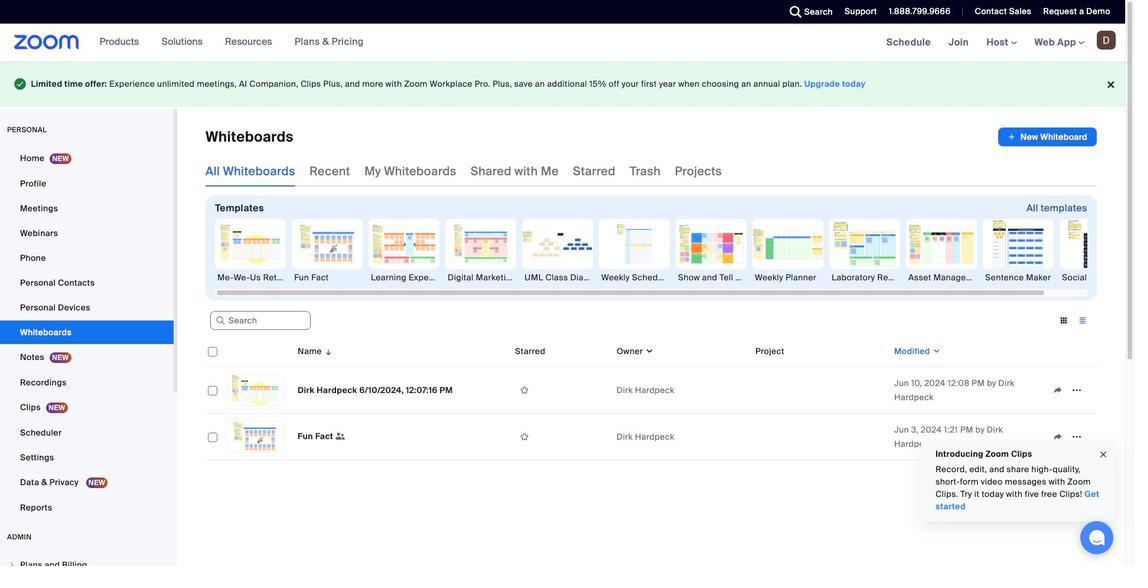 Task type: locate. For each thing, give the bounding box(es) containing it.
profile picture image
[[1097, 31, 1116, 50]]

2 cell from the top
[[751, 435, 890, 440]]

banner
[[0, 24, 1125, 62]]

footer
[[0, 61, 1125, 107]]

cell for click to star the whiteboard fun fact image
[[751, 435, 890, 440]]

close image
[[1099, 448, 1108, 462]]

menu item
[[0, 554, 174, 566]]

thumbnail of fun fact image
[[227, 422, 283, 453]]

social emotional learning element
[[1060, 272, 1131, 284]]

cell
[[751, 368, 890, 414], [751, 435, 890, 440]]

the board fun fact has been shared with others element
[[333, 432, 345, 443]]

me-we-us retrospective element
[[215, 272, 286, 284]]

list mode, selected image
[[1073, 316, 1092, 326]]

grid mode, not selected image
[[1054, 316, 1073, 326]]

dirk hardpeck 6/10/2024, 12:07:16 pm element
[[298, 385, 453, 396]]

0 vertical spatial cell
[[751, 368, 890, 414]]

right image
[[8, 561, 15, 566]]

fun fact element
[[292, 272, 363, 284], [298, 431, 333, 442]]

type image
[[14, 76, 26, 92]]

1 vertical spatial cell
[[751, 435, 890, 440]]

add image
[[1008, 131, 1016, 143]]

show and tell with a twist element
[[676, 272, 747, 284]]

weekly schedule element
[[599, 272, 670, 284]]

1 cell from the top
[[751, 368, 890, 414]]

personal menu menu
[[0, 146, 174, 521]]

weekly planner element
[[752, 272, 823, 284]]

open chat image
[[1089, 530, 1105, 546]]

Search text field
[[210, 312, 311, 330]]

application
[[998, 127, 1097, 146], [206, 336, 1106, 470]]



Task type: describe. For each thing, give the bounding box(es) containing it.
down image
[[643, 346, 654, 357]]

0 vertical spatial fun fact element
[[292, 272, 363, 284]]

laboratory report element
[[829, 272, 900, 284]]

meetings navigation
[[878, 24, 1125, 62]]

1 vertical spatial application
[[206, 336, 1106, 470]]

asset management element
[[906, 272, 977, 284]]

tabs of all whiteboard page tab list
[[206, 156, 722, 186]]

thumbnail of dirk hardpeck 6/10/2024, 12:07:16 pm image
[[227, 375, 283, 406]]

click to star the whiteboard fun fact image
[[515, 432, 534, 443]]

learning experience canvas element
[[369, 272, 439, 284]]

arrow down image
[[322, 344, 333, 359]]

cell for 'click to star the whiteboard dirk hardpeck 6/10/2024, 12:07:16 pm' image
[[751, 368, 890, 414]]

the board fun fact has been shared with others image
[[336, 432, 345, 441]]

zoom logo image
[[14, 35, 79, 50]]

digital marketing canvas element
[[445, 272, 516, 284]]

product information navigation
[[79, 24, 373, 61]]

uml class diagram element
[[522, 272, 593, 284]]

0 vertical spatial application
[[998, 127, 1097, 146]]

1 vertical spatial fun fact element
[[298, 431, 333, 442]]

sentence maker element
[[983, 272, 1054, 284]]

click to star the whiteboard dirk hardpeck 6/10/2024, 12:07:16 pm image
[[515, 385, 534, 396]]



Task type: vqa. For each thing, say whether or not it's contained in the screenshot.
cell
yes



